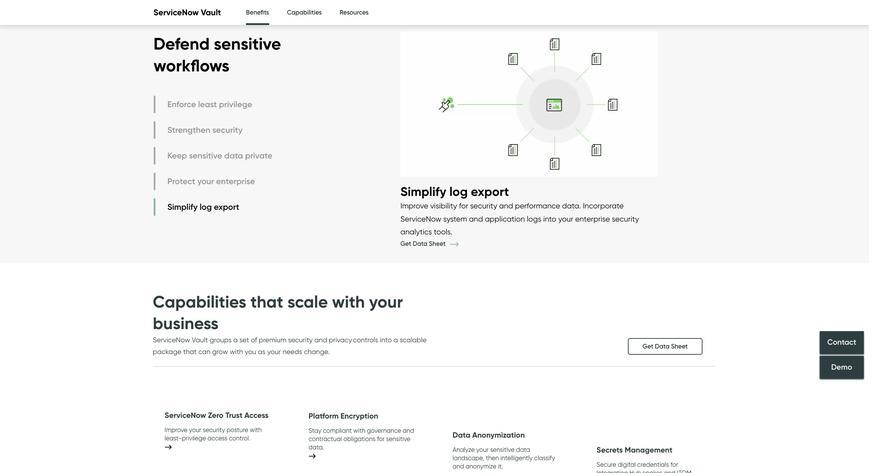 Task type: locate. For each thing, give the bounding box(es) containing it.
1 horizontal spatial capabilities
[[287, 9, 322, 16]]

export inside simplify log export link
[[214, 202, 239, 212]]

intelligently
[[501, 455, 533, 462]]

security up keep sensitive data private at the left of page
[[213, 125, 243, 135]]

strengthen
[[168, 125, 210, 135]]

sensitive down governance
[[386, 436, 411, 443]]

classify
[[535, 455, 556, 462]]

1 vertical spatial get data sheet
[[643, 343, 688, 351]]

log
[[450, 184, 468, 199], [200, 202, 212, 212]]

simplify
[[401, 184, 447, 199], [168, 202, 198, 212]]

servicenow up the least-
[[165, 411, 206, 421]]

log inside simplify log export improve visibility for security and performance data. incorporate servicenow system and application logs into your enterprise security analytics tools.
[[450, 184, 468, 199]]

get
[[401, 240, 412, 248], [643, 343, 654, 351]]

into inside simplify log export improve visibility for security and performance data. incorporate servicenow system and application logs into your enterprise security analytics tools.
[[544, 215, 557, 224]]

security up 'access'
[[203, 427, 225, 434]]

data
[[413, 240, 428, 248], [656, 343, 670, 351], [453, 431, 471, 440]]

improve
[[401, 202, 429, 211], [165, 427, 188, 434]]

analyze
[[453, 446, 475, 454]]

0 vertical spatial data.
[[563, 202, 582, 211]]

0 vertical spatial sheet
[[429, 240, 446, 248]]

and inside analyze your sensitive data landscape, then intelligently classify and anonymize it.
[[453, 463, 464, 470]]

your
[[197, 177, 214, 187], [559, 215, 574, 224], [369, 292, 403, 312], [267, 348, 281, 356], [189, 427, 202, 434], [477, 446, 489, 454]]

hub
[[630, 470, 642, 474]]

data. inside stay compliant with governance and contractual obligations for sensitive data.
[[309, 444, 324, 451]]

1 vertical spatial that
[[183, 348, 197, 356]]

and
[[500, 202, 514, 211], [469, 215, 483, 224], [315, 336, 327, 345], [403, 427, 415, 435], [453, 463, 464, 470], [665, 470, 676, 474]]

secrets management
[[597, 446, 673, 455]]

enforce least privilege
[[168, 99, 252, 109]]

for right credentials
[[671, 461, 679, 469]]

sensitive inside defend sensitive workflows
[[214, 33, 281, 54]]

1 horizontal spatial data
[[453, 431, 471, 440]]

0 horizontal spatial export
[[214, 202, 239, 212]]

1 horizontal spatial improve
[[401, 202, 429, 211]]

for
[[459, 202, 469, 211], [377, 436, 385, 443], [671, 461, 679, 469]]

1 horizontal spatial simplify
[[401, 184, 447, 199]]

enterprise down "incorporate"
[[576, 215, 611, 224]]

0 vertical spatial data
[[413, 240, 428, 248]]

capabilities inside capabilities that scale with your business servicenow vault groups a set of premium security and privacy controls into a scalable package that can grow with you as your needs change.
[[153, 292, 247, 312]]

0 horizontal spatial simplify
[[168, 202, 198, 212]]

0 horizontal spatial data
[[225, 151, 243, 161]]

0 vertical spatial improve
[[401, 202, 429, 211]]

0 vertical spatial simplify
[[401, 184, 447, 199]]

your inside analyze your sensitive data landscape, then intelligently classify and anonymize it.
[[477, 446, 489, 454]]

set
[[240, 336, 249, 345]]

and right spokes
[[665, 470, 676, 474]]

0 horizontal spatial privilege
[[182, 435, 206, 442]]

1 horizontal spatial data.
[[563, 202, 582, 211]]

1 vertical spatial data.
[[309, 444, 324, 451]]

change.
[[304, 348, 330, 356]]

data inside the keep sensitive data private link
[[225, 151, 243, 161]]

analytics
[[401, 227, 432, 237]]

management
[[625, 446, 673, 455]]

resources link
[[340, 0, 369, 25]]

get data sheet link
[[401, 240, 470, 248], [629, 339, 703, 355]]

data
[[225, 151, 243, 161], [517, 446, 531, 454]]

for up system
[[459, 202, 469, 211]]

0 horizontal spatial enterprise
[[216, 177, 255, 187]]

data. for export
[[563, 202, 582, 211]]

0 horizontal spatial get data sheet link
[[401, 240, 470, 248]]

0 vertical spatial log
[[450, 184, 468, 199]]

0 horizontal spatial a
[[234, 336, 238, 345]]

a
[[234, 336, 238, 345], [394, 336, 398, 345]]

2 vertical spatial for
[[671, 461, 679, 469]]

2 vertical spatial data
[[453, 431, 471, 440]]

1 vertical spatial get
[[643, 343, 654, 351]]

platform
[[309, 412, 339, 421]]

export down protect your enterprise link
[[214, 202, 239, 212]]

demo
[[832, 363, 853, 372]]

log up visibility
[[450, 184, 468, 199]]

use log export service to ease performance monitoring image
[[401, 25, 659, 184]]

1 horizontal spatial sheet
[[672, 343, 688, 351]]

data left private
[[225, 151, 243, 161]]

enterprise inside simplify log export improve visibility for security and performance data. incorporate servicenow system and application logs into your enterprise security analytics tools.
[[576, 215, 611, 224]]

data. for with
[[309, 444, 324, 451]]

servicenow up analytics
[[401, 215, 442, 224]]

get data sheet
[[401, 240, 448, 248], [643, 343, 688, 351]]

into for export
[[544, 215, 557, 224]]

needs
[[283, 348, 302, 356]]

enforce
[[168, 99, 196, 109]]

servicenow
[[154, 7, 199, 18], [401, 215, 442, 224], [153, 336, 190, 345], [165, 411, 206, 421]]

1 vertical spatial vault
[[192, 336, 208, 345]]

sensitive up then
[[491, 446, 515, 454]]

capabilities
[[287, 9, 322, 16], [153, 292, 247, 312]]

1 horizontal spatial into
[[544, 215, 557, 224]]

export
[[471, 184, 509, 199], [214, 202, 239, 212]]

0 vertical spatial export
[[471, 184, 509, 199]]

0 vertical spatial get data sheet
[[401, 240, 448, 248]]

1 vertical spatial improve
[[165, 427, 188, 434]]

capabilities link
[[287, 0, 322, 25]]

1 vertical spatial data
[[656, 343, 670, 351]]

data. left "incorporate"
[[563, 202, 582, 211]]

improve inside simplify log export improve visibility for security and performance data. incorporate servicenow system and application logs into your enterprise security analytics tools.
[[401, 202, 429, 211]]

vault inside capabilities that scale with your business servicenow vault groups a set of premium security and privacy controls into a scalable package that can grow with you as your needs change.
[[192, 336, 208, 345]]

security
[[213, 125, 243, 135], [471, 202, 498, 211], [612, 215, 640, 224], [288, 336, 313, 345], [203, 427, 225, 434]]

into inside capabilities that scale with your business servicenow vault groups a set of premium security and privacy controls into a scalable package that can grow with you as your needs change.
[[380, 336, 392, 345]]

1 horizontal spatial enterprise
[[576, 215, 611, 224]]

data up intelligently
[[517, 446, 531, 454]]

simplify log export link
[[154, 199, 274, 216]]

tools.
[[434, 227, 453, 237]]

servicenow up package
[[153, 336, 190, 345]]

1 horizontal spatial data
[[517, 446, 531, 454]]

for down governance
[[377, 436, 385, 443]]

1 vertical spatial log
[[200, 202, 212, 212]]

export for simplify log export
[[214, 202, 239, 212]]

improve up the least-
[[165, 427, 188, 434]]

defend
[[154, 33, 210, 54]]

1 horizontal spatial privilege
[[219, 99, 252, 109]]

0 horizontal spatial improve
[[165, 427, 188, 434]]

as
[[258, 348, 266, 356]]

and inside stay compliant with governance and contractual obligations for sensitive data.
[[403, 427, 415, 435]]

1 vertical spatial get data sheet link
[[629, 339, 703, 355]]

1 horizontal spatial export
[[471, 184, 509, 199]]

1 horizontal spatial that
[[251, 292, 283, 312]]

data.
[[563, 202, 582, 211], [309, 444, 324, 451]]

export up application
[[471, 184, 509, 199]]

0 vertical spatial data
[[225, 151, 243, 161]]

1 vertical spatial simplify
[[168, 202, 198, 212]]

1 vertical spatial capabilities
[[153, 292, 247, 312]]

encryption
[[341, 412, 379, 421]]

0 vertical spatial get data sheet link
[[401, 240, 470, 248]]

0 vertical spatial into
[[544, 215, 557, 224]]

package
[[153, 348, 182, 356]]

1 vertical spatial data
[[517, 446, 531, 454]]

analyze your sensitive data landscape, then intelligently classify and anonymize it.
[[453, 446, 556, 470]]

servicenow inside capabilities that scale with your business servicenow vault groups a set of premium security and privacy controls into a scalable package that can grow with you as your needs change.
[[153, 336, 190, 345]]

for inside secure digital credentials for integration hub spokes and ito
[[671, 461, 679, 469]]

into right logs
[[544, 215, 557, 224]]

data. down contractual at the bottom left
[[309, 444, 324, 451]]

1 a from the left
[[234, 336, 238, 345]]

and down landscape,
[[453, 463, 464, 470]]

incorporate
[[583, 202, 624, 211]]

capabilities for capabilities that scale with your business servicenow vault groups a set of premium security and privacy controls into a scalable package that can grow with you as your needs change.
[[153, 292, 247, 312]]

enterprise down keep sensitive data private at the left of page
[[216, 177, 255, 187]]

1 vertical spatial privilege
[[182, 435, 206, 442]]

1 horizontal spatial for
[[459, 202, 469, 211]]

control.
[[229, 435, 250, 442]]

data anonymization
[[453, 431, 525, 440]]

application
[[485, 215, 525, 224]]

simplify down protect
[[168, 202, 198, 212]]

benefits
[[246, 9, 269, 16]]

0 horizontal spatial for
[[377, 436, 385, 443]]

enterprise
[[216, 177, 255, 187], [576, 215, 611, 224]]

scale
[[288, 292, 328, 312]]

compliant
[[323, 427, 352, 435]]

and right governance
[[403, 427, 415, 435]]

simplify up visibility
[[401, 184, 447, 199]]

into left scalable
[[380, 336, 392, 345]]

servicenow up defend
[[154, 7, 199, 18]]

0 horizontal spatial data
[[413, 240, 428, 248]]

0 horizontal spatial get
[[401, 240, 412, 248]]

1 horizontal spatial log
[[450, 184, 468, 199]]

1 horizontal spatial get data sheet link
[[629, 339, 703, 355]]

a left scalable
[[394, 336, 398, 345]]

can
[[199, 348, 211, 356]]

2 horizontal spatial for
[[671, 461, 679, 469]]

1 horizontal spatial get
[[643, 343, 654, 351]]

log down protect your enterprise
[[200, 202, 212, 212]]

simplify for simplify log export
[[168, 202, 198, 212]]

1 vertical spatial for
[[377, 436, 385, 443]]

visibility
[[431, 202, 458, 211]]

simplify log export improve visibility for security and performance data. incorporate servicenow system and application logs into your enterprise security analytics tools.
[[401, 184, 640, 237]]

log for simplify log export
[[200, 202, 212, 212]]

a left set at bottom
[[234, 336, 238, 345]]

0 vertical spatial for
[[459, 202, 469, 211]]

sensitive down benefits link
[[214, 33, 281, 54]]

private
[[245, 151, 273, 161]]

it.
[[498, 463, 503, 470]]

and up application
[[500, 202, 514, 211]]

and up the change.
[[315, 336, 327, 345]]

0 vertical spatial get
[[401, 240, 412, 248]]

1 vertical spatial export
[[214, 202, 239, 212]]

0 horizontal spatial data.
[[309, 444, 324, 451]]

0 horizontal spatial capabilities
[[153, 292, 247, 312]]

privilege left 'access'
[[182, 435, 206, 442]]

1 horizontal spatial a
[[394, 336, 398, 345]]

0 horizontal spatial into
[[380, 336, 392, 345]]

privilege
[[219, 99, 252, 109], [182, 435, 206, 442]]

contact
[[828, 338, 857, 347]]

simplify for simplify log export improve visibility for security and performance data. incorporate servicenow system and application logs into your enterprise security analytics tools.
[[401, 184, 447, 199]]

keep
[[168, 151, 187, 161]]

improve up analytics
[[401, 202, 429, 211]]

digital
[[618, 461, 636, 469]]

0 horizontal spatial log
[[200, 202, 212, 212]]

data. inside simplify log export improve visibility for security and performance data. incorporate servicenow system and application logs into your enterprise security analytics tools.
[[563, 202, 582, 211]]

0 vertical spatial enterprise
[[216, 177, 255, 187]]

0 vertical spatial capabilities
[[287, 9, 322, 16]]

trust
[[226, 411, 243, 421]]

sensitive
[[214, 33, 281, 54], [189, 151, 222, 161], [386, 436, 411, 443], [491, 446, 515, 454]]

1 vertical spatial into
[[380, 336, 392, 345]]

simplify inside simplify log export improve visibility for security and performance data. incorporate servicenow system and application logs into your enterprise security analytics tools.
[[401, 184, 447, 199]]

export inside simplify log export improve visibility for security and performance data. incorporate servicenow system and application logs into your enterprise security analytics tools.
[[471, 184, 509, 199]]

privilege right 'least'
[[219, 99, 252, 109]]

1 vertical spatial enterprise
[[576, 215, 611, 224]]

sheet
[[429, 240, 446, 248], [672, 343, 688, 351]]

security up needs at the left
[[288, 336, 313, 345]]

with
[[332, 292, 365, 312], [230, 348, 243, 356], [250, 427, 262, 434], [354, 427, 366, 435]]



Task type: vqa. For each thing, say whether or not it's contained in the screenshot.


Task type: describe. For each thing, give the bounding box(es) containing it.
0 horizontal spatial that
[[183, 348, 197, 356]]

your inside improve your security posture with least-privilege access control.
[[189, 427, 202, 434]]

protect
[[168, 177, 195, 187]]

workflows
[[154, 55, 230, 76]]

demo link
[[821, 356, 865, 379]]

for inside stay compliant with governance and contractual obligations for sensitive data.
[[377, 436, 385, 443]]

scalable
[[400, 336, 427, 345]]

grow
[[212, 348, 228, 356]]

and inside secure digital credentials for integration hub spokes and ito
[[665, 470, 676, 474]]

servicenow vault
[[154, 7, 221, 18]]

capabilities that scale with your business servicenow vault groups a set of premium security and privacy controls into a scalable package that can grow with you as your needs change.
[[153, 292, 427, 356]]

landscape,
[[453, 455, 485, 462]]

log for simplify log export improve visibility for security and performance data. incorporate servicenow system and application logs into your enterprise security analytics tools.
[[450, 184, 468, 199]]

1 vertical spatial sheet
[[672, 343, 688, 351]]

secrets
[[597, 446, 623, 455]]

resources
[[340, 9, 369, 16]]

platform encryption
[[309, 412, 379, 421]]

1 horizontal spatial get data sheet
[[643, 343, 688, 351]]

you
[[245, 348, 256, 356]]

privacy controls
[[329, 336, 379, 345]]

least-
[[165, 435, 182, 442]]

contractual
[[309, 436, 342, 443]]

sensitive inside analyze your sensitive data landscape, then intelligently classify and anonymize it.
[[491, 446, 515, 454]]

governance
[[367, 427, 402, 435]]

strengthen security
[[168, 125, 243, 135]]

2 horizontal spatial data
[[656, 343, 670, 351]]

access
[[245, 411, 269, 421]]

performance
[[515, 202, 561, 211]]

sensitive down 'strengthen security' at the top of the page
[[189, 151, 222, 161]]

servicenow inside simplify log export improve visibility for security and performance data. incorporate servicenow system and application logs into your enterprise security analytics tools.
[[401, 215, 442, 224]]

stay compliant with governance and contractual obligations for sensitive data.
[[309, 427, 415, 451]]

integration
[[597, 470, 628, 474]]

0 vertical spatial privilege
[[219, 99, 252, 109]]

simplify log export
[[168, 202, 239, 212]]

protect your enterprise link
[[154, 173, 274, 190]]

anonymization
[[473, 431, 525, 440]]

and right system
[[469, 215, 483, 224]]

improve your security posture with least-privilege access control.
[[165, 427, 262, 442]]

secure
[[597, 461, 617, 469]]

0 horizontal spatial sheet
[[429, 240, 446, 248]]

enforce least privilege link
[[154, 96, 274, 113]]

for inside simplify log export improve visibility for security and performance data. incorporate servicenow system and application logs into your enterprise security analytics tools.
[[459, 202, 469, 211]]

access
[[208, 435, 228, 442]]

then
[[486, 455, 499, 462]]

0 vertical spatial that
[[251, 292, 283, 312]]

keep sensitive data private
[[168, 151, 273, 161]]

obligations
[[344, 436, 376, 443]]

security inside improve your security posture with least-privilege access control.
[[203, 427, 225, 434]]

your inside simplify log export improve visibility for security and performance data. incorporate servicenow system and application logs into your enterprise security analytics tools.
[[559, 215, 574, 224]]

servicenow zero trust access
[[165, 411, 269, 421]]

sensitive inside stay compliant with governance and contractual obligations for sensitive data.
[[386, 436, 411, 443]]

groups
[[210, 336, 232, 345]]

2 a from the left
[[394, 336, 398, 345]]

strengthen security link
[[154, 122, 274, 139]]

premium
[[259, 336, 287, 345]]

logs
[[527, 215, 542, 224]]

keep sensitive data private link
[[154, 147, 274, 165]]

and inside capabilities that scale with your business servicenow vault groups a set of premium security and privacy controls into a scalable package that can grow with you as your needs change.
[[315, 336, 327, 345]]

least
[[198, 99, 217, 109]]

benefits link
[[246, 0, 269, 27]]

contact link
[[821, 332, 865, 354]]

data inside analyze your sensitive data landscape, then intelligently classify and anonymize it.
[[517, 446, 531, 454]]

0 vertical spatial vault
[[201, 7, 221, 18]]

credentials
[[638, 461, 670, 469]]

privilege inside improve your security posture with least-privilege access control.
[[182, 435, 206, 442]]

0 horizontal spatial get data sheet
[[401, 240, 448, 248]]

security inside capabilities that scale with your business servicenow vault groups a set of premium security and privacy controls into a scalable package that can grow with you as your needs change.
[[288, 336, 313, 345]]

security down "incorporate"
[[612, 215, 640, 224]]

with inside stay compliant with governance and contractual obligations for sensitive data.
[[354, 427, 366, 435]]

secure digital credentials for integration hub spokes and ito
[[597, 461, 692, 474]]

security up application
[[471, 202, 498, 211]]

stay
[[309, 427, 322, 435]]

with inside improve your security posture with least-privilege access control.
[[250, 427, 262, 434]]

protect your enterprise
[[168, 177, 255, 187]]

export for simplify log export improve visibility for security and performance data. incorporate servicenow system and application logs into your enterprise security analytics tools.
[[471, 184, 509, 199]]

spokes
[[643, 470, 663, 474]]

into for scale
[[380, 336, 392, 345]]

posture
[[227, 427, 248, 434]]

of
[[251, 336, 257, 345]]

improve inside improve your security posture with least-privilege access control.
[[165, 427, 188, 434]]

zero
[[208, 411, 224, 421]]

system
[[444, 215, 468, 224]]

capabilities for capabilities
[[287, 9, 322, 16]]

business
[[153, 313, 219, 334]]

defend sensitive workflows
[[154, 33, 281, 76]]

anonymize
[[466, 463, 497, 470]]



